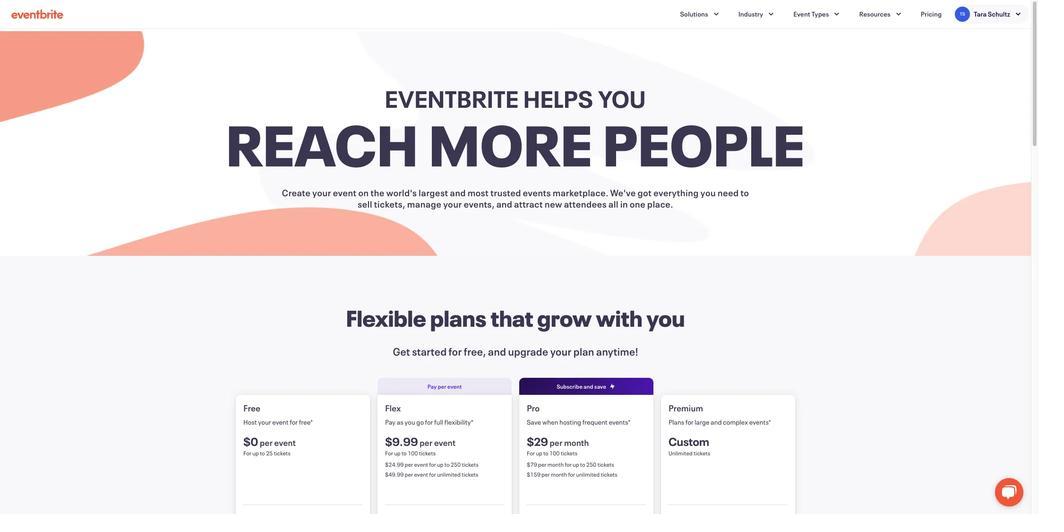 Task type: describe. For each thing, give the bounding box(es) containing it.
per right $29
[[550, 437, 563, 448]]

complex
[[724, 418, 749, 427]]

frequent
[[583, 418, 608, 427]]

flexible plans that grow with you
[[346, 303, 685, 333]]

for for $9.99
[[385, 449, 393, 457]]

solutions link
[[673, 5, 728, 24]]

your inside free host your event for free*
[[258, 418, 271, 427]]

on
[[359, 187, 369, 199]]

eventbrite helps you
[[385, 83, 647, 114]]

eventbrite
[[385, 83, 519, 114]]

get started for free, and upgrade your plan anytime!
[[393, 345, 639, 358]]

up for $9.99
[[394, 449, 401, 457]]

you inside create your event on the world's largest and most trusted events marketplace.  we've got everything you need to sell tickets, manage your events, and attract new attendees all in one place.
[[701, 187, 716, 199]]

your right create
[[313, 187, 331, 199]]

create
[[282, 187, 311, 199]]

pay per event
[[428, 383, 462, 390]]

more
[[429, 107, 593, 182]]

tara schultz menu bar
[[954, 5, 1030, 24]]

per up flex pay as you go for full flexibility*
[[438, 383, 447, 390]]

$29
[[527, 434, 549, 449]]

pay inside flex pay as you go for full flexibility*
[[385, 418, 396, 427]]

free host your event for free*
[[244, 402, 313, 427]]

resources link
[[852, 5, 910, 24]]

25
[[266, 449, 273, 457]]

$49.99
[[385, 471, 404, 478]]

events* inside pro save when hosting frequent events*
[[609, 418, 631, 427]]

tara
[[975, 9, 988, 18]]

event types link
[[787, 5, 849, 24]]

plans
[[669, 418, 685, 427]]

pro
[[527, 402, 540, 414]]

per right $159
[[542, 471, 550, 478]]

trusted
[[491, 187, 521, 199]]

events
[[523, 187, 551, 199]]

free,
[[464, 345, 486, 358]]

reach
[[226, 107, 419, 182]]

$159
[[527, 471, 541, 478]]

largest
[[419, 187, 449, 199]]

to down hosting
[[581, 461, 586, 468]]

100 for $29
[[550, 449, 560, 457]]

eventbrite image
[[11, 10, 63, 19]]

and left save in the bottom of the page
[[584, 383, 594, 390]]

per inside $0 per event for up to 25 tickets
[[260, 437, 273, 448]]

tickets inside $0 per event for up to 25 tickets
[[274, 449, 291, 457]]

industry link
[[731, 5, 783, 24]]

250 for $29
[[587, 461, 597, 468]]

event types
[[794, 9, 830, 18]]

and inside premium plans for large and complex events*
[[711, 418, 722, 427]]

plans
[[431, 303, 487, 333]]

most
[[468, 187, 489, 199]]

flexibility*
[[445, 418, 474, 427]]

industry
[[739, 9, 764, 18]]

tara schultz
[[975, 9, 1011, 18]]

for right $24.99
[[430, 461, 436, 468]]

get
[[393, 345, 410, 358]]

upgrade
[[508, 345, 549, 358]]

0 vertical spatial pay
[[428, 383, 437, 390]]

event up flexibility*
[[448, 383, 462, 390]]

grow
[[538, 303, 592, 333]]

per right $24.99
[[405, 461, 413, 468]]

started
[[412, 345, 447, 358]]

world's
[[387, 187, 417, 199]]

solutions
[[681, 9, 709, 18]]

you
[[599, 83, 647, 114]]

large
[[695, 418, 710, 427]]

all
[[609, 198, 619, 210]]

helps
[[524, 83, 594, 114]]

save
[[527, 418, 542, 427]]

your left plan
[[551, 345, 572, 358]]

and left attract
[[497, 198, 513, 210]]

that
[[491, 303, 534, 333]]

types
[[812, 9, 830, 18]]

got
[[638, 187, 652, 199]]

full
[[435, 418, 444, 427]]

go
[[417, 418, 424, 427]]

flex pay as you go for full flexibility*
[[385, 402, 474, 427]]

with
[[596, 303, 643, 333]]

people
[[604, 107, 805, 182]]

flexible
[[346, 303, 426, 333]]



Task type: locate. For each thing, give the bounding box(es) containing it.
1 horizontal spatial events*
[[750, 418, 772, 427]]

pricing
[[922, 9, 943, 18]]

per
[[438, 383, 447, 390], [260, 437, 273, 448], [420, 437, 433, 448], [550, 437, 563, 448], [405, 461, 413, 468], [539, 461, 547, 468], [405, 471, 413, 478], [542, 471, 550, 478]]

to up $24.99
[[402, 449, 407, 457]]

to
[[741, 187, 750, 199], [260, 449, 265, 457], [402, 449, 407, 457], [544, 449, 549, 457], [445, 461, 450, 468], [581, 461, 586, 468]]

one
[[630, 198, 646, 210]]

you left need
[[701, 187, 716, 199]]

you right as
[[405, 418, 416, 427]]

new
[[545, 198, 563, 210]]

custom unlimited tickets
[[669, 434, 711, 457]]

your
[[313, 187, 331, 199], [444, 198, 462, 210], [551, 345, 572, 358], [258, 418, 271, 427]]

for left the large
[[686, 418, 694, 427]]

schultz
[[989, 9, 1011, 18]]

0 horizontal spatial you
[[405, 418, 416, 427]]

you inside flex pay as you go for full flexibility*
[[405, 418, 416, 427]]

you right with
[[647, 303, 685, 333]]

and right the large
[[711, 418, 722, 427]]

for inside '$9.99 per event for up to 100 tickets $24.99 per event for up to 250 tickets $49.99 per event for unlimited tickets'
[[385, 449, 393, 457]]

marketplace.
[[553, 187, 609, 199]]

for up $24.99
[[385, 449, 393, 457]]

host
[[244, 418, 257, 427]]

for for $0
[[244, 449, 252, 457]]

subscribe and save
[[557, 383, 607, 390]]

save
[[595, 383, 607, 390]]

to inside $0 per event for up to 25 tickets
[[260, 449, 265, 457]]

for up $79
[[527, 449, 535, 457]]

need
[[718, 187, 739, 199]]

event
[[794, 9, 811, 18]]

tickets
[[274, 449, 291, 457], [419, 449, 436, 457], [561, 449, 578, 457], [694, 449, 711, 457], [462, 461, 479, 468], [598, 461, 615, 468], [462, 471, 479, 478], [601, 471, 618, 478]]

event right $49.99 at the left of page
[[414, 471, 428, 478]]

0 horizontal spatial for
[[244, 449, 252, 457]]

for left free*
[[290, 418, 298, 427]]

event inside create your event on the world's largest and most trusted events marketplace.  we've got everything you need to sell tickets, manage your events, and attract new attendees all in one place.
[[333, 187, 357, 199]]

1 250 from the left
[[451, 461, 461, 468]]

100 for $9.99
[[408, 449, 418, 457]]

event left free*
[[272, 418, 289, 427]]

1 vertical spatial pay
[[385, 418, 396, 427]]

event inside $0 per event for up to 25 tickets
[[274, 437, 296, 448]]

when
[[543, 418, 559, 427]]

chat widget region
[[985, 469, 1032, 514]]

event down free host your event for free*
[[274, 437, 296, 448]]

and right free,
[[488, 345, 507, 358]]

subscribe
[[557, 383, 583, 390]]

up for $0
[[253, 449, 259, 457]]

per right $49.99 at the left of page
[[405, 471, 413, 478]]

for
[[449, 345, 462, 358], [290, 418, 298, 427], [425, 418, 433, 427], [686, 418, 694, 427], [430, 461, 436, 468], [565, 461, 572, 468], [430, 471, 436, 478], [569, 471, 575, 478]]

per right $79
[[539, 461, 547, 468]]

reach more people
[[226, 107, 805, 182]]

1 horizontal spatial you
[[647, 303, 685, 333]]

100 inside $29 per month for up to 100 tickets $79 per month for up to 250 tickets $159 per month for unlimited tickets
[[550, 449, 560, 457]]

create your event on the world's largest and most trusted events marketplace.  we've got everything you need to sell tickets, manage your events, and attract new attendees all in one place.
[[282, 187, 750, 210]]

unlimited inside $29 per month for up to 100 tickets $79 per month for up to 250 tickets $159 per month for unlimited tickets
[[577, 471, 600, 478]]

to inside create your event on the world's largest and most trusted events marketplace.  we've got everything you need to sell tickets, manage your events, and attract new attendees all in one place.
[[741, 187, 750, 199]]

for left free,
[[449, 345, 462, 358]]

your right host on the bottom
[[258, 418, 271, 427]]

1 vertical spatial month
[[548, 461, 564, 468]]

$24.99
[[385, 461, 404, 468]]

up down hosting
[[573, 461, 580, 468]]

as
[[397, 418, 404, 427]]

bolt fill_svg image
[[609, 383, 617, 390]]

per down go
[[420, 437, 433, 448]]

event left on
[[333, 187, 357, 199]]

to down flexibility*
[[445, 461, 450, 468]]

you
[[701, 187, 716, 199], [647, 303, 685, 333], [405, 418, 416, 427]]

unlimited
[[437, 471, 461, 478], [577, 471, 600, 478]]

2 horizontal spatial you
[[701, 187, 716, 199]]

attract
[[515, 198, 543, 210]]

events,
[[464, 198, 495, 210]]

2 250 from the left
[[587, 461, 597, 468]]

attendees
[[564, 198, 607, 210]]

events* right frequent on the right bottom of page
[[609, 418, 631, 427]]

100 inside '$9.99 per event for up to 100 tickets $24.99 per event for up to 250 tickets $49.99 per event for unlimited tickets'
[[408, 449, 418, 457]]

premium
[[669, 402, 704, 414]]

we've
[[611, 187, 636, 199]]

$9.99
[[385, 434, 418, 449]]

1 horizontal spatial unlimited
[[577, 471, 600, 478]]

custom
[[669, 434, 710, 449]]

1 events* from the left
[[609, 418, 631, 427]]

for left 25
[[244, 449, 252, 457]]

for right $79
[[565, 461, 572, 468]]

0 horizontal spatial pay
[[385, 418, 396, 427]]

250 down flexibility*
[[451, 461, 461, 468]]

unlimited inside '$9.99 per event for up to 100 tickets $24.99 per event for up to 250 tickets $49.99 per event for unlimited tickets'
[[437, 471, 461, 478]]

0 horizontal spatial unlimited
[[437, 471, 461, 478]]

100 right $29
[[550, 449, 560, 457]]

1 for from the left
[[244, 449, 252, 457]]

everything
[[654, 187, 699, 199]]

flex
[[385, 402, 401, 414]]

event right $24.99
[[414, 461, 428, 468]]

for right go
[[425, 418, 433, 427]]

2 vertical spatial month
[[551, 471, 568, 478]]

manage
[[408, 198, 442, 210]]

0 horizontal spatial 250
[[451, 461, 461, 468]]

100
[[408, 449, 418, 457], [550, 449, 560, 457]]

for inside $0 per event for up to 25 tickets
[[244, 449, 252, 457]]

event
[[333, 187, 357, 199], [448, 383, 462, 390], [272, 418, 289, 427], [274, 437, 296, 448], [434, 437, 456, 448], [414, 461, 428, 468], [414, 471, 428, 478]]

1 horizontal spatial for
[[385, 449, 393, 457]]

month
[[565, 437, 589, 448], [548, 461, 564, 468], [551, 471, 568, 478]]

events* right complex
[[750, 418, 772, 427]]

up left 25
[[253, 449, 259, 457]]

unlimited for $29
[[577, 471, 600, 478]]

to right need
[[741, 187, 750, 199]]

pay
[[428, 383, 437, 390], [385, 418, 396, 427]]

premium plans for large and complex events*
[[669, 402, 772, 427]]

2 horizontal spatial for
[[527, 449, 535, 457]]

250 down frequent on the right bottom of page
[[587, 461, 597, 468]]

for inside free host your event for free*
[[290, 418, 298, 427]]

1 horizontal spatial 250
[[587, 461, 597, 468]]

your left the events, in the top of the page
[[444, 198, 462, 210]]

free
[[244, 402, 261, 414]]

event down the 'full'
[[434, 437, 456, 448]]

1 horizontal spatial pay
[[428, 383, 437, 390]]

per up 25
[[260, 437, 273, 448]]

events* inside premium plans for large and complex events*
[[750, 418, 772, 427]]

anytime!
[[597, 345, 639, 358]]

1 100 from the left
[[408, 449, 418, 457]]

sell
[[358, 198, 373, 210]]

for right $49.99 at the left of page
[[430, 471, 436, 478]]

up for $29
[[536, 449, 543, 457]]

pay up flex pay as you go for full flexibility*
[[428, 383, 437, 390]]

0 horizontal spatial 100
[[408, 449, 418, 457]]

for inside $29 per month for up to 100 tickets $79 per month for up to 250 tickets $159 per month for unlimited tickets
[[527, 449, 535, 457]]

tickets inside custom unlimited tickets
[[694, 449, 711, 457]]

for inside premium plans for large and complex events*
[[686, 418, 694, 427]]

unlimited
[[669, 449, 693, 457]]

event inside free host your event for free*
[[272, 418, 289, 427]]

250
[[451, 461, 461, 468], [587, 461, 597, 468]]

and
[[450, 187, 466, 199], [497, 198, 513, 210], [488, 345, 507, 358], [584, 383, 594, 390], [711, 418, 722, 427]]

0 vertical spatial month
[[565, 437, 589, 448]]

events*
[[609, 418, 631, 427], [750, 418, 772, 427]]

place.
[[648, 198, 674, 210]]

1 horizontal spatial 100
[[550, 449, 560, 457]]

pay left as
[[385, 418, 396, 427]]

for
[[244, 449, 252, 457], [385, 449, 393, 457], [527, 449, 535, 457]]

2 unlimited from the left
[[577, 471, 600, 478]]

up down the 'full'
[[437, 461, 444, 468]]

2 events* from the left
[[750, 418, 772, 427]]

1 unlimited from the left
[[437, 471, 461, 478]]

$79
[[527, 461, 538, 468]]

to down when
[[544, 449, 549, 457]]

resources
[[860, 9, 891, 18]]

2 100 from the left
[[550, 449, 560, 457]]

3 for from the left
[[527, 449, 535, 457]]

hosting
[[560, 418, 582, 427]]

in
[[621, 198, 628, 210]]

250 inside '$9.99 per event for up to 100 tickets $24.99 per event for up to 250 tickets $49.99 per event for unlimited tickets'
[[451, 461, 461, 468]]

up up $79
[[536, 449, 543, 457]]

and left most on the top of the page
[[450, 187, 466, 199]]

the
[[371, 187, 385, 199]]

tickets,
[[374, 198, 406, 210]]

plan
[[574, 345, 595, 358]]

2 for from the left
[[385, 449, 393, 457]]

month right $79
[[548, 461, 564, 468]]

$0 per event for up to 25 tickets
[[244, 434, 296, 457]]

$29 per month for up to 100 tickets $79 per month for up to 250 tickets $159 per month for unlimited tickets
[[527, 434, 618, 478]]

month down hosting
[[565, 437, 589, 448]]

free*
[[299, 418, 313, 427]]

250 inside $29 per month for up to 100 tickets $79 per month for up to 250 tickets $159 per month for unlimited tickets
[[587, 461, 597, 468]]

for for $29
[[527, 449, 535, 457]]

pro save when hosting frequent events*
[[527, 402, 631, 427]]

to left 25
[[260, 449, 265, 457]]

for right $159
[[569, 471, 575, 478]]

pricing link
[[914, 5, 950, 24]]

0 vertical spatial you
[[701, 187, 716, 199]]

100 down go
[[408, 449, 418, 457]]

0 horizontal spatial events*
[[609, 418, 631, 427]]

$0
[[244, 434, 258, 449]]

up inside $0 per event for up to 25 tickets
[[253, 449, 259, 457]]

1 vertical spatial you
[[647, 303, 685, 333]]

up up $24.99
[[394, 449, 401, 457]]

250 for $9.99
[[451, 461, 461, 468]]

up
[[253, 449, 259, 457], [394, 449, 401, 457], [536, 449, 543, 457], [437, 461, 444, 468], [573, 461, 580, 468]]

2 vertical spatial you
[[405, 418, 416, 427]]

month right $159
[[551, 471, 568, 478]]

for inside flex pay as you go for full flexibility*
[[425, 418, 433, 427]]

unlimited for $9.99
[[437, 471, 461, 478]]

$9.99 per event for up to 100 tickets $24.99 per event for up to 250 tickets $49.99 per event for unlimited tickets
[[385, 434, 479, 478]]



Task type: vqa. For each thing, say whether or not it's contained in the screenshot.
250
yes



